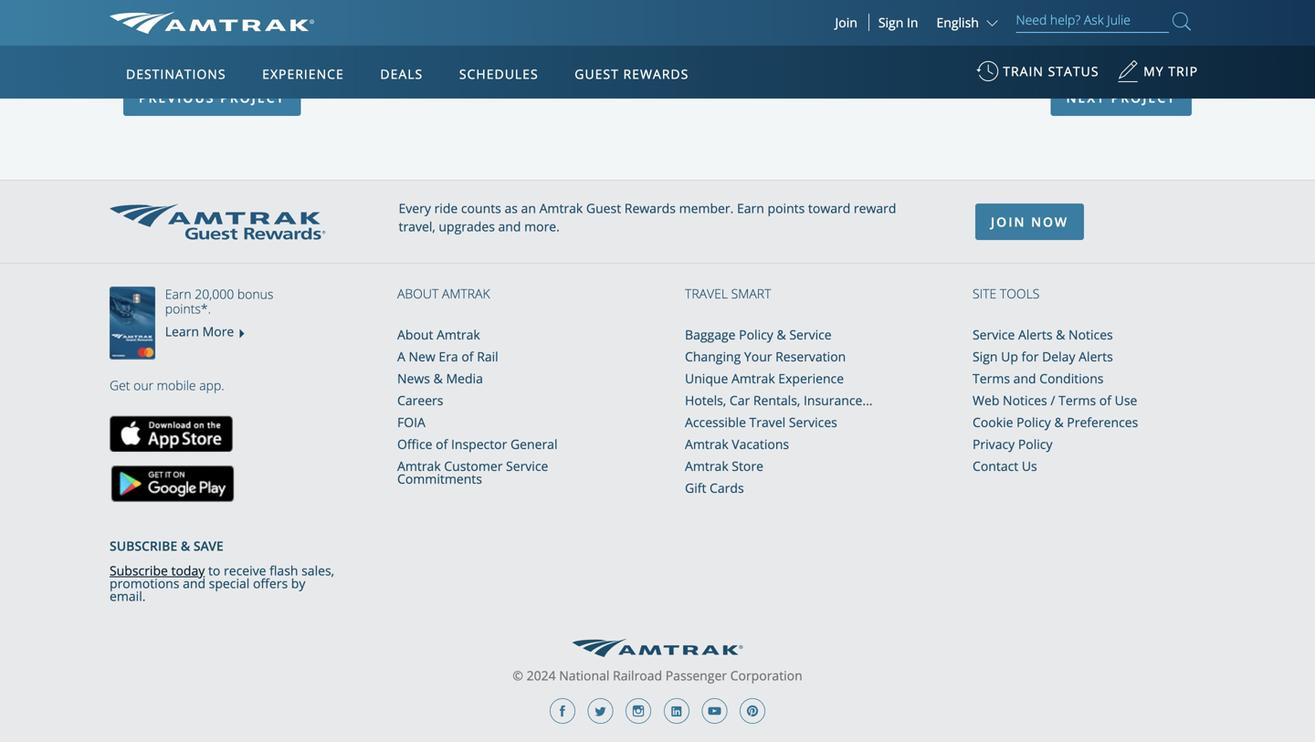 Task type: describe. For each thing, give the bounding box(es) containing it.
rewards inside popup button
[[624, 65, 689, 83]]

an
[[521, 199, 536, 217]]

join now
[[991, 213, 1069, 231]]

in
[[907, 14, 919, 31]]

destinations button
[[119, 48, 233, 100]]

and inside 'every ride counts as an amtrak guest rewards member. earn points toward reward travel, upgrades and more.'
[[498, 218, 521, 235]]

join now link
[[976, 204, 1085, 240]]

amtrak on instagram image
[[626, 699, 652, 725]]

foia link
[[397, 414, 426, 431]]

amtrak up 'about amtrak' link
[[442, 285, 490, 302]]

baggage
[[685, 326, 736, 343]]

join for join
[[835, 14, 858, 31]]

cookie
[[973, 414, 1014, 431]]

and inside service alerts & notices sign up for delay alerts terms and conditions web notices / terms of use cookie policy & preferences privacy policy contact us
[[1014, 370, 1037, 387]]

amtrak down accessible
[[685, 436, 729, 453]]

learn
[[165, 323, 199, 340]]

hotels,
[[685, 392, 726, 409]]

subscribe today link
[[110, 562, 205, 580]]

mobile
[[157, 377, 196, 394]]

rewards inside 'every ride counts as an amtrak guest rewards member. earn points toward reward travel, upgrades and more.'
[[625, 199, 676, 217]]

news
[[397, 370, 430, 387]]

us
[[1022, 458, 1038, 475]]

0 vertical spatial of
[[462, 348, 474, 365]]

1 vertical spatial notices
[[1003, 392, 1048, 409]]

© 2024 national railroad passenger corporation
[[513, 667, 803, 685]]

of inside service alerts & notices sign up for delay alerts terms and conditions web notices / terms of use cookie policy & preferences privacy policy contact us
[[1100, 392, 1112, 409]]

smart
[[731, 285, 771, 302]]

trip
[[1169, 63, 1199, 80]]

service alerts & notices sign up for delay alerts terms and conditions web notices / terms of use cookie policy & preferences privacy policy contact us
[[973, 326, 1139, 475]]

corporation
[[731, 667, 803, 685]]

as
[[505, 199, 518, 217]]

foia
[[397, 414, 426, 431]]

today
[[171, 562, 205, 580]]

& up delay
[[1056, 326, 1066, 343]]

store
[[732, 458, 764, 475]]

amtrak on twitter image
[[588, 699, 613, 725]]

app.
[[199, 377, 224, 394]]

amtrak down 'your'
[[732, 370, 775, 387]]

counts
[[461, 199, 501, 217]]

service inside service alerts & notices sign up for delay alerts terms and conditions web notices / terms of use cookie policy & preferences privacy policy contact us
[[973, 326, 1015, 343]]

project for next project
[[1111, 89, 1177, 106]]

earn 20,000 bonus points*. learn more
[[165, 285, 274, 340]]

amtrak guest rewards image
[[110, 204, 325, 240]]

sign in
[[879, 14, 919, 31]]

save
[[194, 538, 224, 555]]

your
[[744, 348, 772, 365]]

contact us link
[[973, 458, 1038, 475]]

service inside about amtrak a new era of rail news & media careers foia office of inspector general amtrak customer service commitments
[[506, 458, 548, 475]]

project for previous  project
[[220, 89, 285, 106]]

email.
[[110, 588, 146, 605]]

receive
[[224, 562, 266, 580]]

subscribe today
[[110, 562, 205, 580]]

terms and conditions link
[[973, 370, 1104, 387]]

guest rewards
[[575, 65, 689, 83]]

baggage policy & service link
[[685, 326, 832, 343]]

hotels, car rentals, insurance... link
[[685, 392, 873, 409]]

points*.
[[165, 300, 211, 317]]

reservation
[[776, 348, 846, 365]]

amtrak on youtube image
[[702, 699, 728, 725]]

customer
[[444, 458, 503, 475]]

train status link
[[977, 54, 1099, 99]]

get
[[110, 377, 130, 394]]

era
[[439, 348, 458, 365]]

every ride counts as an amtrak guest rewards member. earn points toward reward travel, upgrades and more.
[[399, 199, 897, 235]]

subscribe
[[110, 562, 168, 580]]

1 horizontal spatial notices
[[1069, 326, 1113, 343]]

a new era of rail link
[[397, 348, 499, 365]]

amtrak vacations link
[[685, 436, 789, 453]]

subscribe & save
[[110, 538, 224, 555]]

services
[[789, 414, 838, 431]]

service inside baggage policy & service changing your reservation unique amtrak experience hotels, car rentals, insurance... accessible travel services amtrak vacations amtrak store gift cards
[[790, 326, 832, 343]]

my trip
[[1144, 63, 1199, 80]]

offers
[[253, 575, 288, 592]]

0 vertical spatial alerts
[[1019, 326, 1053, 343]]

amtrak up the era
[[437, 326, 480, 343]]

& inside about amtrak a new era of rail news & media careers foia office of inspector general amtrak customer service commitments
[[434, 370, 443, 387]]

special
[[209, 575, 250, 592]]

every
[[399, 199, 431, 217]]

careers link
[[397, 392, 443, 409]]

search icon image
[[1173, 9, 1191, 34]]

/
[[1051, 392, 1056, 409]]

flash
[[270, 562, 298, 580]]

new
[[409, 348, 436, 365]]

toward
[[808, 199, 851, 217]]

web
[[973, 392, 1000, 409]]

join for join now
[[991, 213, 1026, 231]]

more
[[202, 323, 234, 340]]

application inside banner
[[178, 153, 616, 408]]

news & media link
[[397, 370, 483, 387]]

amtrak inside 'every ride counts as an amtrak guest rewards member. earn points toward reward travel, upgrades and more.'
[[540, 199, 583, 217]]

2 vertical spatial of
[[436, 436, 448, 453]]

privacy policy link
[[973, 436, 1053, 453]]

previous  project link
[[123, 79, 301, 116]]

amtrak image inside banner
[[110, 12, 314, 34]]

car
[[730, 392, 750, 409]]

railroad
[[613, 667, 662, 685]]

delay
[[1042, 348, 1076, 365]]

rail
[[477, 348, 499, 365]]

office of inspector general link
[[397, 436, 558, 453]]

our
[[134, 377, 154, 394]]

up
[[1001, 348, 1019, 365]]

a
[[397, 348, 405, 365]]

0 vertical spatial travel
[[685, 285, 728, 302]]



Task type: locate. For each thing, give the bounding box(es) containing it.
1 horizontal spatial alerts
[[1079, 348, 1113, 365]]

and left to
[[183, 575, 206, 592]]

project right previous
[[220, 89, 285, 106]]

service
[[790, 326, 832, 343], [973, 326, 1015, 343], [506, 458, 548, 475]]

sign inside banner
[[879, 14, 904, 31]]

and inside to receive flash sales, promotions and special offers by email.
[[183, 575, 206, 592]]

footer containing every ride counts as an amtrak guest rewards member. earn points toward reward travel, upgrades and more.
[[0, 180, 1316, 743]]

destinations
[[126, 65, 226, 83]]

0 horizontal spatial service
[[506, 458, 548, 475]]

1 vertical spatial policy
[[1017, 414, 1051, 431]]

2 about from the top
[[397, 326, 433, 343]]

site
[[973, 285, 997, 302]]

gift
[[685, 480, 707, 497]]

contact
[[973, 458, 1019, 475]]

next project link
[[1051, 79, 1192, 116]]

& up changing your reservation link
[[777, 326, 786, 343]]

0 horizontal spatial project
[[220, 89, 285, 106]]

regions map image
[[178, 153, 616, 408]]

travel,
[[399, 218, 436, 235]]

and down for
[[1014, 370, 1037, 387]]

footer containing subscribe & save
[[110, 502, 343, 605]]

footer
[[0, 180, 1316, 743], [110, 502, 343, 605]]

member.
[[679, 199, 734, 217]]

Please enter your search item search field
[[1016, 9, 1169, 33]]

about for about amtrak a new era of rail news & media careers foia office of inspector general amtrak customer service commitments
[[397, 326, 433, 343]]

travel up the vacations
[[750, 414, 786, 431]]

application
[[178, 153, 616, 408]]

travel smart
[[685, 285, 771, 302]]

commitments
[[397, 470, 482, 488]]

1 vertical spatial join
[[991, 213, 1026, 231]]

and
[[498, 218, 521, 235], [1014, 370, 1037, 387], [183, 575, 206, 592]]

1 vertical spatial travel
[[750, 414, 786, 431]]

policy down the /
[[1017, 414, 1051, 431]]

guest rewards button
[[568, 48, 696, 100]]

1 horizontal spatial and
[[498, 218, 521, 235]]

0 vertical spatial and
[[498, 218, 521, 235]]

1 horizontal spatial project
[[1111, 89, 1177, 106]]

preferences
[[1067, 414, 1139, 431]]

& inside baggage policy & service changing your reservation unique amtrak experience hotels, car rentals, insurance... accessible travel services amtrak vacations amtrak store gift cards
[[777, 326, 786, 343]]

travel up baggage on the top
[[685, 285, 728, 302]]

experience inside popup button
[[262, 65, 344, 83]]

learn more link
[[165, 323, 234, 340]]

now
[[1031, 213, 1069, 231]]

1 vertical spatial alerts
[[1079, 348, 1113, 365]]

train
[[1003, 63, 1044, 80]]

amtrak image up "© 2024 national railroad passenger corporation"
[[572, 640, 743, 658]]

pinterest image
[[740, 699, 766, 725]]

terms up web
[[973, 370, 1010, 387]]

changing your reservation link
[[685, 348, 846, 365]]

about inside about amtrak a new era of rail news & media careers foia office of inspector general amtrak customer service commitments
[[397, 326, 433, 343]]

deals
[[380, 65, 423, 83]]

experience inside baggage policy & service changing your reservation unique amtrak experience hotels, car rentals, insurance... accessible travel services amtrak vacations amtrak store gift cards
[[779, 370, 844, 387]]

schedules link
[[452, 46, 546, 99]]

notices down terms and conditions link
[[1003, 392, 1048, 409]]

of left use
[[1100, 392, 1112, 409]]

to receive flash sales, promotions and special offers by email.
[[110, 562, 334, 605]]

earn inside earn 20,000 bonus points*. learn more
[[165, 285, 191, 303]]

train status
[[1003, 63, 1099, 80]]

next project
[[1067, 89, 1177, 106]]

unique
[[685, 370, 728, 387]]

0 vertical spatial amtrak image
[[110, 12, 314, 34]]

bonus
[[237, 285, 274, 303]]

2 project from the left
[[1111, 89, 1177, 106]]

1 horizontal spatial of
[[462, 348, 474, 365]]

20,000
[[195, 285, 234, 303]]

passenger
[[666, 667, 727, 685]]

0 horizontal spatial earn
[[165, 285, 191, 303]]

1 horizontal spatial join
[[991, 213, 1026, 231]]

sign left up
[[973, 348, 998, 365]]

1 vertical spatial experience
[[779, 370, 844, 387]]

1 vertical spatial sign
[[973, 348, 998, 365]]

english button
[[937, 14, 1003, 31]]

&
[[777, 326, 786, 343], [1056, 326, 1066, 343], [434, 370, 443, 387], [1055, 414, 1064, 431], [181, 538, 190, 555]]

0 vertical spatial terms
[[973, 370, 1010, 387]]

guest inside popup button
[[575, 65, 619, 83]]

1 horizontal spatial travel
[[750, 414, 786, 431]]

alerts up conditions
[[1079, 348, 1113, 365]]

join left sign in button
[[835, 14, 858, 31]]

promotions
[[110, 575, 179, 592]]

0 vertical spatial notices
[[1069, 326, 1113, 343]]

amtrak customer service commitments link
[[397, 458, 548, 488]]

1 vertical spatial earn
[[165, 285, 191, 303]]

and down as
[[498, 218, 521, 235]]

deals button
[[373, 48, 430, 100]]

2 horizontal spatial service
[[973, 326, 1015, 343]]

1 horizontal spatial experience
[[779, 370, 844, 387]]

of
[[462, 348, 474, 365], [1100, 392, 1112, 409], [436, 436, 448, 453]]

sign left in
[[879, 14, 904, 31]]

more.
[[524, 218, 560, 235]]

banner containing join
[[0, 0, 1316, 422]]

schedules
[[459, 65, 539, 83]]

0 vertical spatial earn
[[737, 199, 765, 217]]

service down general
[[506, 458, 548, 475]]

0 vertical spatial experience
[[262, 65, 344, 83]]

amtrak store link
[[685, 458, 764, 475]]

travel
[[685, 285, 728, 302], [750, 414, 786, 431]]

amtrak image up destinations popup button
[[110, 12, 314, 34]]

sign in button
[[879, 14, 919, 31]]

0 vertical spatial guest
[[575, 65, 619, 83]]

join inside banner
[[835, 14, 858, 31]]

0 horizontal spatial experience
[[262, 65, 344, 83]]

service alerts & notices link
[[973, 326, 1113, 343]]

1 project from the left
[[220, 89, 285, 106]]

1 vertical spatial terms
[[1059, 392, 1096, 409]]

amtrak down office
[[397, 458, 441, 475]]

project inside previous  project link
[[220, 89, 285, 106]]

0 horizontal spatial and
[[183, 575, 206, 592]]

guest inside 'every ride counts as an amtrak guest rewards member. earn points toward reward travel, upgrades and more.'
[[586, 199, 621, 217]]

& down a new era of rail link
[[434, 370, 443, 387]]

sign up for delay alerts link
[[973, 348, 1113, 365]]

1 horizontal spatial terms
[[1059, 392, 1096, 409]]

ride
[[434, 199, 458, 217]]

policy up 'your'
[[739, 326, 774, 343]]

site tools
[[973, 285, 1040, 302]]

policy up us
[[1018, 436, 1053, 453]]

reward
[[854, 199, 897, 217]]

earn
[[737, 199, 765, 217], [165, 285, 191, 303]]

project down my
[[1111, 89, 1177, 106]]

join
[[835, 14, 858, 31], [991, 213, 1026, 231]]

sign inside service alerts & notices sign up for delay alerts terms and conditions web notices / terms of use cookie policy & preferences privacy policy contact us
[[973, 348, 998, 365]]

amtrak up 'gift cards' link
[[685, 458, 729, 475]]

1 vertical spatial and
[[1014, 370, 1037, 387]]

terms down conditions
[[1059, 392, 1096, 409]]

travel inside baggage policy & service changing your reservation unique amtrak experience hotels, car rentals, insurance... accessible travel services amtrak vacations amtrak store gift cards
[[750, 414, 786, 431]]

about up new
[[397, 326, 433, 343]]

amtrak image
[[110, 12, 314, 34], [572, 640, 743, 658]]

1 vertical spatial guest
[[586, 199, 621, 217]]

tools
[[1000, 285, 1040, 302]]

amtrak on linkedin image
[[664, 699, 690, 725]]

project inside next project link
[[1111, 89, 1177, 106]]

& down web notices / terms of use link
[[1055, 414, 1064, 431]]

of right office
[[436, 436, 448, 453]]

0 horizontal spatial of
[[436, 436, 448, 453]]

2 horizontal spatial and
[[1014, 370, 1037, 387]]

policy inside baggage policy & service changing your reservation unique amtrak experience hotels, car rentals, insurance... accessible travel services amtrak vacations amtrak store gift cards
[[739, 326, 774, 343]]

0 horizontal spatial notices
[[1003, 392, 1048, 409]]

about for about amtrak
[[397, 285, 439, 302]]

1 about from the top
[[397, 285, 439, 302]]

get our mobile app.
[[110, 377, 224, 394]]

1 horizontal spatial earn
[[737, 199, 765, 217]]

1 vertical spatial rewards
[[625, 199, 676, 217]]

0 vertical spatial join
[[835, 14, 858, 31]]

earn left points at the top right of the page
[[737, 199, 765, 217]]

sales,
[[302, 562, 334, 580]]

privacy
[[973, 436, 1015, 453]]

my
[[1144, 63, 1164, 80]]

earn inside 'every ride counts as an amtrak guest rewards member. earn points toward reward travel, upgrades and more.'
[[737, 199, 765, 217]]

0 horizontal spatial terms
[[973, 370, 1010, 387]]

1 horizontal spatial sign
[[973, 348, 998, 365]]

2 vertical spatial and
[[183, 575, 206, 592]]

1 horizontal spatial service
[[790, 326, 832, 343]]

join left now
[[991, 213, 1026, 231]]

experience
[[262, 65, 344, 83], [779, 370, 844, 387]]

2 horizontal spatial of
[[1100, 392, 1112, 409]]

service up up
[[973, 326, 1015, 343]]

amtrak on facebook image
[[550, 699, 575, 725]]

0 vertical spatial rewards
[[624, 65, 689, 83]]

unique amtrak experience link
[[685, 370, 844, 387]]

notices up delay
[[1069, 326, 1113, 343]]

1 vertical spatial amtrak image
[[572, 640, 743, 658]]

alerts up for
[[1019, 326, 1053, 343]]

service up the reservation
[[790, 326, 832, 343]]

0 horizontal spatial amtrak image
[[110, 12, 314, 34]]

national
[[559, 667, 610, 685]]

& left save
[[181, 538, 190, 555]]

0 vertical spatial policy
[[739, 326, 774, 343]]

1 vertical spatial about
[[397, 326, 433, 343]]

0 horizontal spatial sign
[[879, 14, 904, 31]]

2024
[[527, 667, 556, 685]]

amtrak guest rewards preferred mastercard image
[[110, 287, 164, 360]]

vacations
[[732, 436, 789, 453]]

project
[[220, 89, 285, 106], [1111, 89, 1177, 106]]

points
[[768, 199, 805, 217]]

0 horizontal spatial alerts
[[1019, 326, 1053, 343]]

amtrak up more.
[[540, 199, 583, 217]]

0 vertical spatial sign
[[879, 14, 904, 31]]

0 horizontal spatial travel
[[685, 285, 728, 302]]

cards
[[710, 480, 744, 497]]

earn left 20,000
[[165, 285, 191, 303]]

2 vertical spatial policy
[[1018, 436, 1053, 453]]

accessible
[[685, 414, 746, 431]]

status
[[1048, 63, 1099, 80]]

about amtrak link
[[397, 326, 480, 343]]

0 horizontal spatial join
[[835, 14, 858, 31]]

media
[[446, 370, 483, 387]]

1 vertical spatial of
[[1100, 392, 1112, 409]]

previous
[[139, 89, 215, 106]]

about amtrak a new era of rail news & media careers foia office of inspector general amtrak customer service commitments
[[397, 326, 558, 488]]

conditions
[[1040, 370, 1104, 387]]

of right the era
[[462, 348, 474, 365]]

rewards
[[624, 65, 689, 83], [625, 199, 676, 217]]

1 horizontal spatial amtrak image
[[572, 640, 743, 658]]

about up 'about amtrak' link
[[397, 285, 439, 302]]

subscribe
[[110, 538, 177, 555]]

office
[[397, 436, 433, 453]]

banner
[[0, 0, 1316, 422]]

0 vertical spatial about
[[397, 285, 439, 302]]

rentals,
[[754, 392, 801, 409]]



Task type: vqa. For each thing, say whether or not it's contained in the screenshot.
'conditions' inside , for terms and conditions relating to tickets purchased on and after October 25, 2023).
no



